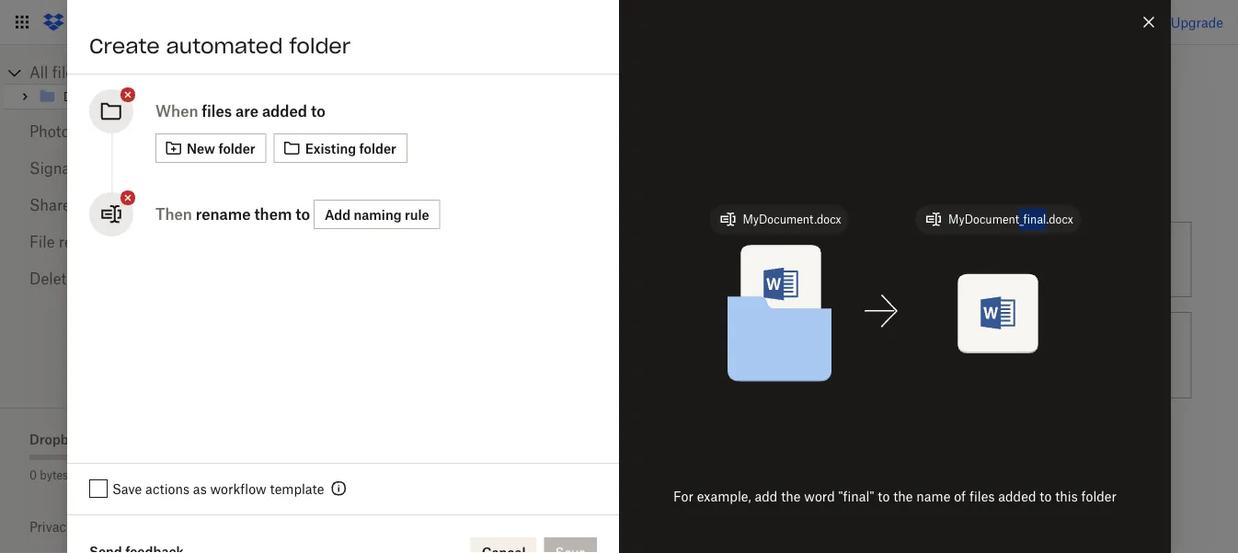 Task type: vqa. For each thing, say whether or not it's contained in the screenshot.
annotate
no



Task type: locate. For each thing, give the bounding box(es) containing it.
the
[[782, 488, 801, 504], [894, 488, 913, 504]]

1 horizontal spatial rule
[[684, 252, 707, 267]]

add inside main content
[[258, 178, 287, 197]]

1 horizontal spatial format
[[731, 337, 772, 353]]

dropbox
[[29, 431, 83, 447]]

convert
[[791, 337, 836, 353], [474, 439, 520, 454]]

mydocument _final .docx
[[949, 213, 1074, 226]]

add inside button
[[325, 207, 351, 222]]

1 vertical spatial a
[[698, 337, 705, 353]]

0 bytes of 2 gb used
[[29, 468, 140, 482]]

for example, add the word "final" to the name of files added to this folder
[[674, 488, 1117, 504]]

0 vertical spatial convert
[[791, 337, 836, 353]]

1 vertical spatial of
[[955, 488, 966, 504]]

1 horizontal spatial a
[[673, 252, 680, 267]]

add up them
[[258, 178, 287, 197]]

the right add
[[782, 488, 801, 504]]

all files link
[[29, 62, 221, 84]]

added
[[262, 102, 307, 120], [999, 488, 1037, 504]]

_final
[[1020, 213, 1047, 226]]

0 vertical spatial a
[[673, 252, 680, 267]]

convert inside choose a file format to convert audio files to
[[474, 439, 520, 454]]

added left "this" in the right of the page
[[999, 488, 1037, 504]]

0 horizontal spatial a
[[382, 439, 389, 454]]

rule left that
[[684, 252, 707, 267]]

0 horizontal spatial choose
[[332, 439, 378, 454]]

0 vertical spatial choose
[[649, 337, 695, 353]]

privacy
[[29, 519, 73, 535]]

choose a file format to convert videos to button
[[567, 305, 883, 406]]

0 vertical spatial added
[[262, 102, 307, 120]]

rule for naming
[[405, 207, 430, 222]]

2 the from the left
[[894, 488, 913, 504]]

1 vertical spatial file
[[392, 439, 411, 454]]

add an automation
[[258, 178, 405, 197]]

and
[[77, 519, 99, 535]]

get more space image
[[143, 463, 165, 485]]

0 horizontal spatial file
[[392, 439, 411, 454]]

create
[[89, 33, 160, 59]]

folder
[[289, 33, 351, 59], [218, 140, 256, 156], [359, 140, 396, 156], [1082, 488, 1117, 504]]

the left name at the right bottom of page
[[894, 488, 913, 504]]

a for set a rule that renames files
[[673, 252, 680, 267]]

1 vertical spatial add
[[325, 207, 351, 222]]

files right audio
[[369, 459, 395, 474]]

rule right the naming
[[405, 207, 430, 222]]

choose up audio
[[332, 439, 378, 454]]

choose inside choose a file format to convert audio files to
[[332, 439, 378, 454]]

rename them to
[[196, 205, 310, 223]]

convert for choose a file format to convert videos to
[[791, 337, 836, 353]]

files inside tree
[[52, 64, 81, 81]]

of left 2 at the left bottom
[[71, 468, 81, 482]]

format for to
[[731, 337, 772, 353]]

automation
[[316, 178, 405, 197]]

them
[[254, 205, 292, 223]]

add for add an automation
[[258, 178, 287, 197]]

unzip
[[965, 347, 1001, 363]]

rule inside add an automation main content
[[684, 252, 707, 267]]

convert for choose a file format to convert audio files to
[[474, 439, 520, 454]]

of right name at the right bottom of page
[[955, 488, 966, 504]]

1 horizontal spatial file
[[709, 337, 728, 353]]

convert
[[965, 252, 1014, 267]]

0 vertical spatial rule
[[405, 207, 430, 222]]

0 horizontal spatial rule
[[405, 207, 430, 222]]

add naming rule button
[[314, 200, 441, 229]]

0 horizontal spatial the
[[782, 488, 801, 504]]

requests
[[59, 233, 119, 251]]

1 horizontal spatial add
[[325, 207, 351, 222]]

1 horizontal spatial choose
[[649, 337, 695, 353]]

1 horizontal spatial the
[[894, 488, 913, 504]]

rule
[[405, 207, 430, 222], [684, 252, 707, 267]]

basic
[[87, 431, 121, 447]]

0 horizontal spatial convert
[[474, 439, 520, 454]]

0 horizontal spatial add
[[258, 178, 287, 197]]

a for choose a file format to convert videos to
[[698, 337, 705, 353]]

files right name at the right bottom of page
[[970, 488, 995, 504]]

existing folder button
[[274, 133, 408, 163]]

used
[[114, 468, 140, 482]]

file inside choose a file format to convert videos to
[[709, 337, 728, 353]]

of
[[71, 468, 81, 482], [955, 488, 966, 504]]

1 horizontal spatial of
[[955, 488, 966, 504]]

format inside choose a file format to convert videos to
[[731, 337, 772, 353]]

1 vertical spatial convert
[[474, 439, 520, 454]]

format inside choose a file format to convert audio files to
[[415, 439, 455, 454]]

choose a file format to convert videos to
[[649, 337, 836, 373]]

automated
[[166, 33, 283, 59]]

0 horizontal spatial of
[[71, 468, 81, 482]]

files inside choose a file format to convert audio files to
[[369, 459, 395, 474]]

1 vertical spatial choose
[[332, 439, 378, 454]]

add down the add an automation
[[325, 207, 351, 222]]

global header element
[[0, 0, 1239, 45]]

choose up 'videos'
[[649, 337, 695, 353]]

a inside set a rule that renames files button
[[673, 252, 680, 267]]

workflow
[[210, 481, 267, 497]]

format
[[731, 337, 772, 353], [415, 439, 455, 454]]

rule inside create automated folder dialog
[[405, 207, 430, 222]]

add
[[258, 178, 287, 197], [325, 207, 351, 222]]

1 vertical spatial added
[[999, 488, 1037, 504]]

deleted files link
[[29, 260, 191, 297]]

files right all
[[52, 64, 81, 81]]

added right the are on the top of the page
[[262, 102, 307, 120]]

folder up the automations
[[289, 33, 351, 59]]

convert files to pdfs button
[[883, 214, 1200, 305]]

file for to
[[709, 337, 728, 353]]

choose a file format to convert audio files to button
[[250, 406, 567, 507]]

shared
[[29, 196, 80, 214]]

mydocument
[[949, 213, 1020, 226]]

audio
[[332, 459, 366, 474]]

0 vertical spatial file
[[709, 337, 728, 353]]

file inside choose a file format to convert audio files to
[[392, 439, 411, 454]]

create automated folder
[[89, 33, 351, 59]]

1 horizontal spatial convert
[[791, 337, 836, 353]]

add an automation main content
[[250, 104, 1239, 553]]

choose
[[649, 337, 695, 353], [332, 439, 378, 454]]

files are added to
[[202, 102, 326, 120]]

.docx
[[1047, 213, 1074, 226]]

files down file requests link
[[88, 270, 117, 288]]

a
[[673, 252, 680, 267], [698, 337, 705, 353], [382, 439, 389, 454]]

pdfs
[[1062, 252, 1094, 267]]

1 horizontal spatial added
[[999, 488, 1037, 504]]

template
[[270, 481, 324, 497]]

0 vertical spatial format
[[731, 337, 772, 353]]

choose for videos
[[649, 337, 695, 353]]

1 vertical spatial format
[[415, 439, 455, 454]]

unzip files
[[965, 347, 1030, 363]]

name
[[917, 488, 951, 504]]

file
[[29, 233, 55, 251]]

choose inside choose a file format to convert videos to
[[649, 337, 695, 353]]

rename
[[196, 205, 251, 223]]

a inside choose a file format to convert videos to
[[698, 337, 705, 353]]

convert files to pdfs
[[965, 252, 1094, 267]]

to
[[311, 102, 326, 120], [296, 205, 310, 223], [1046, 252, 1058, 267], [775, 337, 787, 353], [691, 358, 703, 373], [459, 439, 471, 454], [398, 459, 410, 474], [878, 488, 890, 504], [1040, 488, 1052, 504]]

2 vertical spatial a
[[382, 439, 389, 454]]

add for add naming rule
[[325, 207, 351, 222]]

files
[[52, 64, 81, 81], [202, 102, 232, 120], [795, 252, 820, 267], [1017, 252, 1042, 267], [88, 270, 117, 288], [1004, 347, 1030, 363], [369, 459, 395, 474], [970, 488, 995, 504]]

"final"
[[839, 488, 875, 504]]

convert inside choose a file format to convert videos to
[[791, 337, 836, 353]]

a inside choose a file format to convert audio files to
[[382, 439, 389, 454]]

file
[[709, 337, 728, 353], [392, 439, 411, 454]]

0 vertical spatial add
[[258, 178, 287, 197]]

0 horizontal spatial format
[[415, 439, 455, 454]]

files right unzip on the bottom right of the page
[[1004, 347, 1030, 363]]

2 horizontal spatial a
[[698, 337, 705, 353]]

1 vertical spatial rule
[[684, 252, 707, 267]]

deleted files
[[29, 270, 117, 288]]



Task type: describe. For each thing, give the bounding box(es) containing it.
file for files
[[392, 439, 411, 454]]

rule for a
[[684, 252, 707, 267]]

dropbox basic
[[29, 431, 121, 447]]

upgrade link
[[1171, 14, 1224, 30]]

format for files
[[415, 439, 455, 454]]

a for choose a file format to convert audio files to
[[382, 439, 389, 454]]

new
[[187, 140, 215, 156]]

when
[[156, 102, 198, 120]]

click to watch a demo video image
[[395, 64, 417, 86]]

existing
[[305, 140, 356, 156]]

legal
[[103, 519, 132, 535]]

privacy and legal
[[29, 519, 132, 535]]

example,
[[697, 488, 752, 504]]

files inside 'button'
[[1004, 347, 1030, 363]]

naming
[[354, 207, 402, 222]]

existing folder
[[305, 140, 396, 156]]

0 vertical spatial of
[[71, 468, 81, 482]]

1 the from the left
[[782, 488, 801, 504]]

automations
[[258, 60, 391, 86]]

file requests
[[29, 233, 119, 251]]

all files tree
[[3, 62, 221, 110]]

save
[[112, 481, 142, 497]]

this
[[1056, 488, 1078, 504]]

set a rule that renames files button
[[567, 214, 883, 305]]

deleted
[[29, 270, 84, 288]]

signatures link
[[29, 150, 191, 187]]

of inside create automated folder dialog
[[955, 488, 966, 504]]

an
[[292, 178, 312, 197]]

choose for audio
[[332, 439, 378, 454]]

new folder button
[[156, 133, 267, 163]]

photos
[[29, 122, 77, 140]]

0 horizontal spatial added
[[262, 102, 307, 120]]

actions
[[146, 481, 190, 497]]

file requests link
[[29, 224, 191, 260]]

renames
[[739, 252, 791, 267]]

word
[[805, 488, 835, 504]]

shared link
[[29, 187, 191, 224]]

add naming rule
[[325, 207, 430, 222]]

privacy and legal link
[[29, 519, 221, 535]]

files right renames
[[795, 252, 820, 267]]

add
[[755, 488, 778, 504]]

are
[[236, 102, 259, 120]]

that
[[711, 252, 735, 267]]

set a rule that renames files
[[649, 252, 820, 267]]

gb
[[94, 468, 111, 482]]

choose a file format to convert audio files to
[[332, 439, 520, 474]]

then
[[156, 205, 192, 223]]

files left the are on the top of the page
[[202, 102, 232, 120]]

create automated folder dialog
[[67, 0, 1172, 553]]

all
[[29, 64, 48, 81]]

signatures
[[29, 159, 106, 177]]

save actions as workflow template
[[112, 481, 324, 497]]

set
[[649, 252, 670, 267]]

bytes
[[40, 468, 68, 482]]

folder right "this" in the right of the page
[[1082, 488, 1117, 504]]

0
[[29, 468, 37, 482]]

2
[[84, 468, 91, 482]]

folder right new
[[218, 140, 256, 156]]

for
[[674, 488, 694, 504]]

upgrade
[[1171, 14, 1224, 30]]

folder up automation
[[359, 140, 396, 156]]

videos
[[649, 358, 688, 373]]

dropbox logo - go to the homepage image
[[37, 7, 137, 37]]

photos link
[[29, 113, 191, 150]]

all files
[[29, 64, 81, 81]]

new folder
[[187, 140, 256, 156]]

files down _final at the right top of page
[[1017, 252, 1042, 267]]

mydocument.docx
[[743, 213, 842, 226]]

as
[[193, 481, 207, 497]]

unzip files button
[[883, 305, 1200, 406]]



